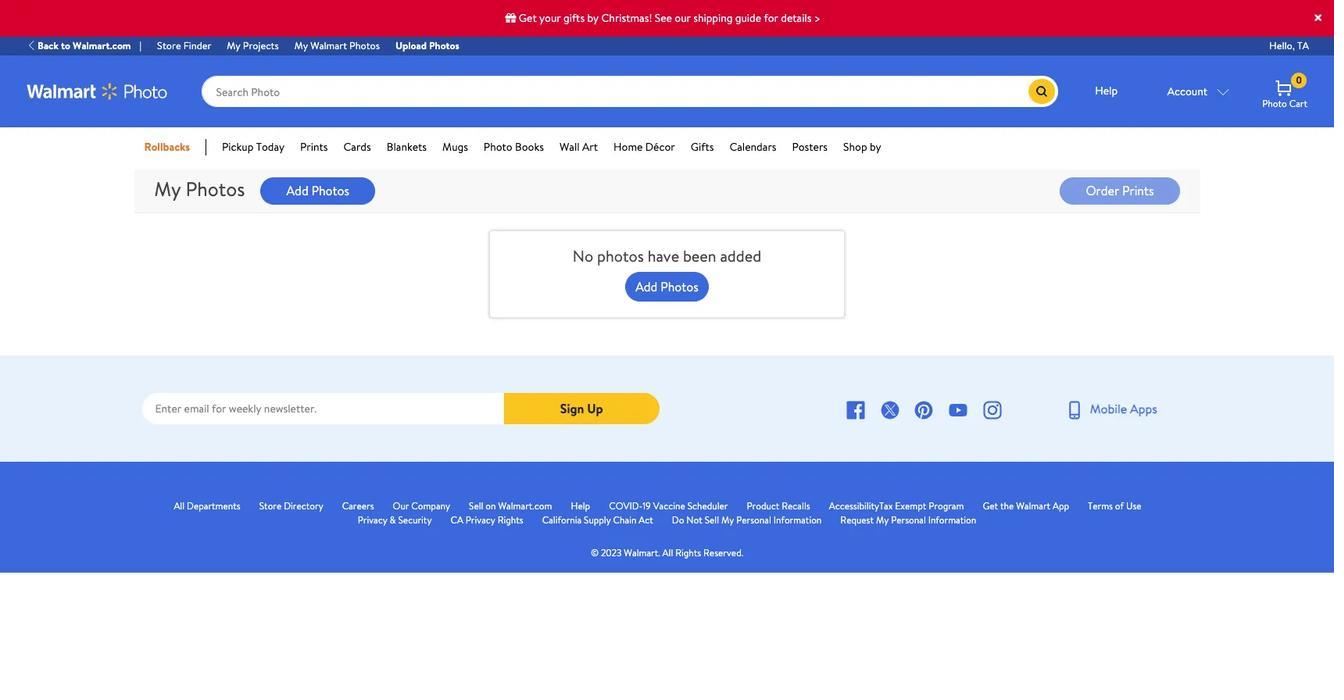 Task type: vqa. For each thing, say whether or not it's contained in the screenshot.
Order Prints
yes



Task type: locate. For each thing, give the bounding box(es) containing it.
program
[[929, 499, 964, 513]]

store
[[157, 38, 181, 52], [259, 499, 282, 513]]

0 horizontal spatial get
[[519, 10, 537, 26]]

0 horizontal spatial help
[[571, 499, 590, 513]]

back to walmart.com |
[[38, 38, 142, 52]]

0 horizontal spatial sell
[[469, 499, 483, 513]]

gifts
[[691, 139, 714, 155]]

0 horizontal spatial add photos
[[286, 182, 349, 200]]

careers link
[[342, 499, 374, 513]]

hello,
[[1269, 38, 1295, 52]]

1 horizontal spatial store
[[259, 499, 282, 513]]

1 horizontal spatial sell
[[705, 513, 719, 527]]

twitter image
[[881, 401, 899, 420]]

help link right magnifying glass icon
[[1079, 76, 1134, 107]]

help right magnifying glass icon
[[1095, 83, 1118, 98]]

my
[[227, 38, 241, 52], [294, 38, 308, 52], [154, 175, 181, 202], [721, 513, 734, 527], [876, 513, 889, 527]]

scheduler
[[688, 499, 728, 513]]

1 vertical spatial walmart
[[1016, 499, 1051, 513]]

1 horizontal spatial walmart.com
[[498, 499, 552, 513]]

vaccine
[[653, 499, 685, 513]]

california
[[542, 513, 582, 527]]

photos
[[349, 38, 380, 52], [429, 38, 460, 52], [186, 175, 245, 202], [311, 182, 349, 200], [661, 278, 699, 295]]

1 horizontal spatial add photos
[[636, 278, 699, 295]]

reserved.
[[704, 546, 743, 560]]

1 vertical spatial add
[[636, 278, 658, 295]]

guide
[[735, 10, 761, 26]]

1 horizontal spatial personal
[[891, 513, 926, 527]]

back arrow image
[[27, 40, 38, 51]]

cards
[[344, 139, 371, 155]]

rights down not in the right of the page
[[675, 546, 701, 560]]

0 vertical spatial all
[[174, 499, 185, 513]]

magnifying glass image
[[1035, 85, 1049, 99]]

projects
[[243, 38, 279, 52]]

1 horizontal spatial information
[[928, 513, 977, 527]]

0 horizontal spatial privacy
[[358, 513, 388, 527]]

0 horizontal spatial all
[[174, 499, 185, 513]]

0 vertical spatial add photos button
[[261, 177, 375, 205]]

1 vertical spatial walmart.com
[[498, 499, 552, 513]]

walmart right the
[[1016, 499, 1051, 513]]

1 horizontal spatial privacy
[[466, 513, 495, 527]]

get right the gift icon
[[519, 10, 537, 26]]

supply
[[584, 513, 611, 527]]

personal down exempt at the bottom right of page
[[891, 513, 926, 527]]

add down have
[[636, 278, 658, 295]]

our
[[393, 499, 409, 513]]

décor
[[645, 139, 675, 155]]

my down rollbacks on the left
[[154, 175, 181, 202]]

help link left covid-
[[571, 499, 590, 513]]

1 horizontal spatial all
[[662, 546, 673, 560]]

0 horizontal spatial store
[[157, 38, 181, 52]]

of
[[1115, 499, 1124, 513]]

add photos down no photos have been added at the top of the page
[[636, 278, 699, 295]]

my walmart photos
[[294, 38, 380, 52]]

by right shop
[[870, 139, 881, 155]]

1 horizontal spatial by
[[870, 139, 881, 155]]

1 horizontal spatial help
[[1095, 83, 1118, 98]]

1 horizontal spatial help link
[[1079, 76, 1134, 107]]

my for my walmart photos
[[294, 38, 308, 52]]

rollbacks link
[[144, 139, 206, 156]]

sell left on
[[469, 499, 483, 513]]

1 privacy from the left
[[358, 513, 388, 527]]

1 horizontal spatial rights
[[675, 546, 701, 560]]

privacy down on
[[466, 513, 495, 527]]

2 information from the left
[[928, 513, 977, 527]]

walmart.com right to at the left top of the page
[[73, 38, 131, 52]]

exempt
[[895, 499, 927, 513]]

walmart right "projects"
[[310, 38, 347, 52]]

posters link
[[792, 139, 828, 156]]

privacy inside terms of use privacy & security
[[358, 513, 388, 527]]

by right gifts
[[587, 10, 599, 26]]

do not sell my personal information
[[672, 513, 822, 527]]

1 vertical spatial help link
[[571, 499, 590, 513]]

store inside the store finder link
[[157, 38, 181, 52]]

0 vertical spatial add photos
[[286, 182, 349, 200]]

back
[[38, 38, 59, 52]]

0 horizontal spatial add
[[286, 182, 308, 200]]

0 horizontal spatial add photos button
[[261, 177, 375, 205]]

0 vertical spatial help
[[1095, 83, 1118, 98]]

product recalls
[[747, 499, 810, 513]]

get
[[519, 10, 537, 26], [983, 499, 998, 513]]

my projects link
[[219, 38, 287, 54]]

order prints button
[[1060, 177, 1180, 205]]

do not sell my personal information link
[[672, 513, 822, 527]]

0 horizontal spatial information
[[774, 513, 822, 527]]

2 privacy from the left
[[466, 513, 495, 527]]

add photos down prints link
[[286, 182, 349, 200]]

for
[[764, 10, 778, 26]]

information down recalls on the right of page
[[774, 513, 822, 527]]

1 information from the left
[[774, 513, 822, 527]]

request my personal information link
[[841, 513, 977, 527]]

photo left books
[[484, 139, 513, 155]]

add photos button
[[261, 177, 375, 205], [625, 272, 709, 302]]

1 vertical spatial add photos
[[636, 278, 699, 295]]

0 vertical spatial help link
[[1079, 76, 1134, 107]]

1 vertical spatial add photos button
[[625, 272, 709, 302]]

1 horizontal spatial add photos button
[[625, 272, 709, 302]]

0 vertical spatial get
[[519, 10, 537, 26]]

rights down 'sell on walmart.com'
[[498, 513, 523, 527]]

photo cart
[[1263, 97, 1308, 110]]

home décor
[[614, 139, 675, 155]]

get left the
[[983, 499, 998, 513]]

photo left cart
[[1263, 97, 1287, 110]]

0 horizontal spatial by
[[587, 10, 599, 26]]

your
[[539, 10, 561, 26]]

store left directory
[[259, 499, 282, 513]]

0 horizontal spatial prints
[[300, 139, 328, 155]]

personal down the product
[[736, 513, 771, 527]]

photos left upload
[[349, 38, 380, 52]]

pickup today link
[[222, 139, 285, 156]]

art
[[582, 139, 598, 155]]

do
[[672, 513, 684, 527]]

pickup today
[[222, 139, 285, 155]]

store inside store directory link
[[259, 499, 282, 513]]

1 vertical spatial get
[[983, 499, 998, 513]]

our company link
[[393, 499, 450, 513]]

0 horizontal spatial rights
[[498, 513, 523, 527]]

add photos button down prints link
[[261, 177, 375, 205]]

information down program
[[928, 513, 977, 527]]

request my personal information
[[841, 513, 977, 527]]

0 vertical spatial add
[[286, 182, 308, 200]]

my walmart photos link
[[287, 38, 388, 54]]

© 2023 walmart. all rights reserved.
[[591, 546, 743, 560]]

add for the bottommost "add photos" button
[[636, 278, 658, 295]]

0 horizontal spatial help link
[[571, 499, 590, 513]]

store for store directory
[[259, 499, 282, 513]]

order
[[1086, 182, 1119, 200]]

sell on walmart.com
[[469, 499, 552, 513]]

upload photos
[[395, 38, 460, 52]]

1 vertical spatial prints
[[1122, 182, 1154, 200]]

all right walmart.
[[662, 546, 673, 560]]

sell down scheduler
[[705, 513, 719, 527]]

photo
[[1263, 97, 1287, 110], [484, 139, 513, 155]]

facebook image
[[846, 401, 865, 420]]

1 vertical spatial by
[[870, 139, 881, 155]]

help up the supply
[[571, 499, 590, 513]]

store left finder
[[157, 38, 181, 52]]

store directory
[[259, 499, 323, 513]]

add down prints link
[[286, 182, 308, 200]]

1 horizontal spatial walmart
[[1016, 499, 1051, 513]]

1 vertical spatial help
[[571, 499, 590, 513]]

add
[[286, 182, 308, 200], [636, 278, 658, 295]]

the
[[1001, 499, 1014, 513]]

sell on walmart.com link
[[469, 499, 552, 513]]

my left "projects"
[[227, 38, 241, 52]]

privacy left &
[[358, 513, 388, 527]]

1 vertical spatial sell
[[705, 513, 719, 527]]

all departments link
[[174, 499, 241, 513]]

0 horizontal spatial photo
[[484, 139, 513, 155]]

photos right upload
[[429, 38, 460, 52]]

0 horizontal spatial walmart.com
[[73, 38, 131, 52]]

get the walmart app
[[983, 499, 1069, 513]]

my right "projects"
[[294, 38, 308, 52]]

1 horizontal spatial get
[[983, 499, 998, 513]]

add photos button down no photos have been added at the top of the page
[[625, 272, 709, 302]]

0 horizontal spatial personal
[[736, 513, 771, 527]]

mobile apps link
[[1065, 400, 1157, 420]]

sign up button
[[504, 393, 659, 424]]

×
[[1313, 4, 1324, 30]]

add photos for "add photos" button to the top
[[286, 182, 349, 200]]

calendars
[[730, 139, 777, 155]]

tax exempt program link
[[879, 499, 964, 513]]

1 vertical spatial store
[[259, 499, 282, 513]]

walmart.com right on
[[498, 499, 552, 513]]

recalls
[[782, 499, 810, 513]]

0 horizontal spatial walmart
[[310, 38, 347, 52]]

upload
[[395, 38, 427, 52]]

0 vertical spatial sell
[[469, 499, 483, 513]]

blankets link
[[387, 139, 427, 156]]

posters
[[792, 139, 828, 155]]

1 horizontal spatial add
[[636, 278, 658, 295]]

prints right "order"
[[1122, 182, 1154, 200]]

1 horizontal spatial photo
[[1263, 97, 1287, 110]]

directory
[[284, 499, 323, 513]]

0 vertical spatial store
[[157, 38, 181, 52]]

covid-
[[609, 499, 643, 513]]

mugs
[[442, 139, 468, 155]]

our company
[[393, 499, 450, 513]]

prints left cards
[[300, 139, 328, 155]]

help
[[1095, 83, 1118, 98], [571, 499, 590, 513]]

prints link
[[300, 139, 328, 156]]

finder
[[183, 38, 211, 52]]

0 vertical spatial walmart.com
[[73, 38, 131, 52]]

0 vertical spatial photo
[[1263, 97, 1287, 110]]

all left departments
[[174, 499, 185, 513]]

home
[[614, 139, 643, 155]]

get for get the walmart app
[[983, 499, 998, 513]]

shop by
[[843, 139, 881, 155]]

photos down no photos have been added at the top of the page
[[661, 278, 699, 295]]

my projects
[[227, 38, 279, 52]]

1 horizontal spatial prints
[[1122, 182, 1154, 200]]

no
[[573, 245, 593, 266]]

1 vertical spatial photo
[[484, 139, 513, 155]]

shipping
[[694, 10, 733, 26]]



Task type: describe. For each thing, give the bounding box(es) containing it.
shop by link
[[843, 139, 881, 156]]

upload photos link
[[388, 38, 467, 54]]

my for my photos
[[154, 175, 181, 202]]

no photos have been added
[[573, 245, 761, 266]]

covid-19 vaccine scheduler link
[[609, 499, 728, 513]]

added
[[720, 245, 761, 266]]

|
[[140, 38, 142, 52]]

rollbacks
[[144, 139, 190, 155]]

0 vertical spatial rights
[[498, 513, 523, 527]]

add photos for the bottommost "add photos" button
[[636, 278, 699, 295]]

my photos
[[154, 175, 245, 202]]

2023
[[601, 546, 622, 560]]

walmart.com for on
[[498, 499, 552, 513]]

careers
[[342, 499, 374, 513]]

× link
[[1313, 4, 1324, 30]]

get the walmart app link
[[983, 499, 1069, 513]]

19
[[643, 499, 651, 513]]

product
[[747, 499, 780, 513]]

all inside all departments link
[[174, 499, 185, 513]]

christmas!
[[601, 10, 652, 26]]

gifts
[[564, 10, 585, 26]]

mugs link
[[442, 139, 468, 156]]

chain
[[613, 513, 637, 527]]

wall art link
[[560, 139, 598, 156]]

have
[[648, 245, 679, 266]]

company
[[411, 499, 450, 513]]

app
[[1053, 499, 1069, 513]]

privacy inside ca privacy rights link
[[466, 513, 495, 527]]

departments
[[187, 499, 241, 513]]

add for "add photos" button to the top
[[286, 182, 308, 200]]

accessibility link
[[829, 499, 879, 513]]

accessibility tax exempt program
[[829, 499, 964, 513]]

2 personal from the left
[[891, 513, 926, 527]]

cart
[[1289, 97, 1308, 110]]

sign up
[[560, 400, 603, 417]]

photo for photo books
[[484, 139, 513, 155]]

store finder
[[157, 38, 211, 52]]

account
[[1168, 84, 1208, 99]]

blankets
[[387, 139, 427, 155]]

walmart.com for to
[[73, 38, 131, 52]]

apps
[[1130, 400, 1157, 417]]

mobile apps
[[1090, 400, 1157, 417]]

our
[[675, 10, 691, 26]]

account button
[[1150, 76, 1247, 107]]

gift image
[[505, 13, 516, 23]]

product recalls link
[[747, 499, 810, 513]]

request
[[841, 513, 874, 527]]

photo books link
[[484, 139, 544, 156]]

my down scheduler
[[721, 513, 734, 527]]

up
[[587, 400, 603, 417]]

photo for photo cart
[[1263, 97, 1287, 110]]

photos down pickup
[[186, 175, 245, 202]]

1 vertical spatial rights
[[675, 546, 701, 560]]

to
[[61, 38, 70, 52]]

my for my projects
[[227, 38, 241, 52]]

sign
[[560, 400, 584, 417]]

0
[[1296, 74, 1302, 87]]

prints inside button
[[1122, 182, 1154, 200]]

been
[[683, 245, 717, 266]]

mobile
[[1090, 400, 1127, 417]]

instagram image
[[983, 401, 1002, 420]]

youtube image
[[949, 401, 968, 420]]

wall
[[560, 139, 580, 155]]

privacy & security link
[[358, 513, 432, 527]]

my down the tax
[[876, 513, 889, 527]]

details
[[781, 10, 812, 26]]

ca privacy rights link
[[451, 513, 523, 527]]

get for get your gifts by christmas! see our shipping guide for details >
[[519, 10, 537, 26]]

home décor link
[[614, 139, 675, 156]]

store directory link
[[259, 499, 323, 513]]

photo books
[[484, 139, 544, 155]]

store finder link
[[149, 38, 219, 54]]

photos
[[597, 245, 644, 266]]

walmart.
[[624, 546, 660, 560]]

>
[[814, 10, 821, 26]]

gifts link
[[691, 139, 714, 156]]

mobile app image
[[1065, 401, 1084, 420]]

order prints
[[1086, 182, 1154, 200]]

0 vertical spatial by
[[587, 10, 599, 26]]

©
[[591, 546, 599, 560]]

california supply chain act link
[[542, 513, 653, 527]]

tax
[[879, 499, 893, 513]]

1 personal from the left
[[736, 513, 771, 527]]

0 vertical spatial prints
[[300, 139, 328, 155]]

act
[[639, 513, 653, 527]]

ta
[[1297, 38, 1309, 52]]

pinterest image
[[915, 401, 934, 420]]

photos down prints link
[[311, 182, 349, 200]]

all departments
[[174, 499, 241, 513]]

see
[[655, 10, 672, 26]]

books
[[515, 139, 544, 155]]

get your gifts by christmas! see our shipping guide for details >
[[516, 10, 821, 26]]

wall art
[[560, 139, 598, 155]]

on
[[486, 499, 496, 513]]

0 vertical spatial walmart
[[310, 38, 347, 52]]

Search Photo text field
[[202, 76, 1029, 107]]

ca
[[451, 513, 463, 527]]

cards link
[[344, 139, 371, 156]]

1 vertical spatial all
[[662, 546, 673, 560]]

store for store finder
[[157, 38, 181, 52]]

terms
[[1088, 499, 1113, 513]]



